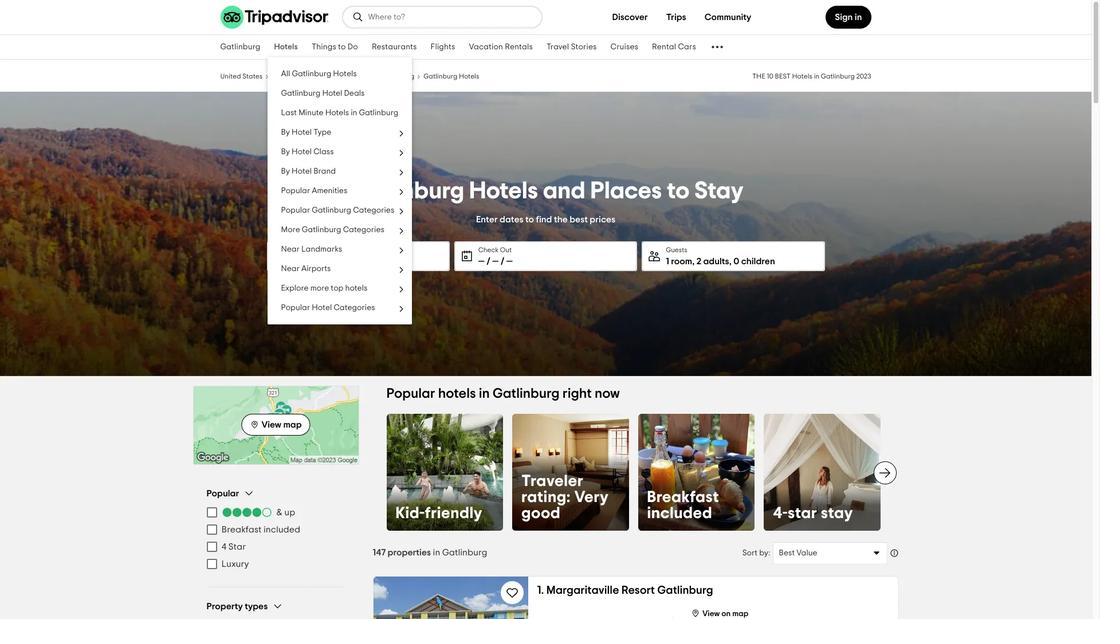 Task type: vqa. For each thing, say whether or not it's contained in the screenshot.
4-star stay LINK
yes



Task type: locate. For each thing, give the bounding box(es) containing it.
0 vertical spatial breakfast
[[647, 489, 719, 505]]

2
[[697, 257, 702, 266]]

popular for popular hotel categories
[[281, 304, 310, 312]]

0 vertical spatial categories
[[353, 206, 395, 214]]

last minute hotels in gatlinburg
[[281, 109, 398, 117]]

/ down in
[[313, 257, 317, 266]]

10
[[767, 73, 774, 80]]

united states
[[220, 73, 263, 80]]

traveler rating: very good link
[[512, 414, 629, 530]]

hotel for categories
[[312, 304, 332, 312]]

group
[[207, 488, 345, 573]]

/ down out
[[501, 257, 505, 266]]

4
[[222, 542, 226, 551]]

class
[[314, 148, 334, 156]]

to left do
[[338, 43, 346, 51]]

hotel up by hotel class
[[292, 128, 312, 136]]

1 horizontal spatial view
[[703, 610, 720, 618]]

categories down the popular amenities button at top left
[[353, 206, 395, 214]]

by down last
[[281, 128, 290, 136]]

things to do link
[[305, 35, 365, 59]]

save to a trip image
[[505, 586, 519, 599]]

1 — from the left
[[291, 257, 297, 266]]

1 vertical spatial breakfast
[[222, 525, 262, 534]]

hotel down more
[[312, 304, 332, 312]]

by inside by hotel class button
[[281, 148, 290, 156]]

3 / from the left
[[487, 257, 491, 266]]

0 vertical spatial near
[[281, 245, 300, 253]]

travel
[[547, 43, 569, 51]]

0 vertical spatial breakfast included
[[647, 489, 719, 521]]

more
[[281, 226, 300, 234]]

4 — from the left
[[479, 257, 485, 266]]

1 vertical spatial by
[[281, 148, 290, 156]]

1 vertical spatial map
[[733, 610, 749, 618]]

things to do
[[312, 43, 358, 51]]

room
[[671, 257, 693, 266]]

by for by hotel type
[[281, 128, 290, 136]]

property
[[207, 602, 243, 611]]

0 vertical spatial hotels
[[345, 284, 368, 292]]

1 horizontal spatial to
[[526, 215, 534, 224]]

Search search field
[[368, 12, 532, 22]]

hotel down by hotel type
[[292, 148, 312, 156]]

1 horizontal spatial map
[[733, 610, 749, 618]]

by inside button
[[281, 128, 290, 136]]

2 vertical spatial categories
[[334, 304, 375, 312]]

rental
[[652, 43, 677, 51]]

1 near from the top
[[281, 245, 300, 253]]

147 properties in gatlinburg
[[373, 548, 487, 557]]

united
[[220, 73, 241, 80]]

the 10 best hotels in gatlinburg 2023
[[753, 73, 872, 80]]

1 horizontal spatial breakfast
[[647, 489, 719, 505]]

0 horizontal spatial included
[[264, 525, 300, 534]]

near for near airports
[[281, 265, 300, 273]]

1 horizontal spatial hotels
[[438, 387, 476, 401]]

1 horizontal spatial check
[[479, 246, 499, 253]]

3 by from the top
[[281, 167, 290, 175]]

by hotel brand button
[[267, 162, 412, 181]]

group containing popular
[[207, 488, 345, 573]]

0 vertical spatial included
[[647, 505, 713, 521]]

near landmarks button
[[267, 240, 412, 259]]

adults
[[704, 257, 730, 266]]

up
[[284, 508, 295, 517]]

categories for popular gatlinburg categories
[[353, 206, 395, 214]]

0 vertical spatial gatlinburg link
[[214, 35, 267, 59]]

check inside "check in — / — / —"
[[291, 246, 311, 253]]

check left in
[[291, 246, 311, 253]]

0 vertical spatial map
[[283, 420, 302, 429]]

1 / from the left
[[299, 257, 303, 266]]

1 , from the left
[[693, 257, 695, 266]]

rating:
[[522, 489, 571, 505]]

breakfast
[[647, 489, 719, 505], [222, 525, 262, 534]]

vacation
[[469, 43, 503, 51]]

0 horizontal spatial check
[[291, 246, 311, 253]]

sign in link
[[826, 6, 872, 29]]

0 horizontal spatial hotels
[[345, 284, 368, 292]]

2 horizontal spatial to
[[667, 179, 690, 203]]

hotels inside explore more top hotels button
[[345, 284, 368, 292]]

0 horizontal spatial breakfast
[[222, 525, 262, 534]]

0 vertical spatial by
[[281, 128, 290, 136]]

1 horizontal spatial breakfast included
[[647, 489, 719, 521]]

star
[[788, 505, 818, 521]]

/ down near landmarks
[[299, 257, 303, 266]]

friendly
[[425, 505, 483, 521]]

enter dates to find the best prices
[[476, 215, 616, 224]]

, left 2
[[693, 257, 695, 266]]

travel stories link
[[540, 35, 604, 59]]

near
[[281, 245, 300, 253], [281, 265, 300, 273]]

gatlinburg link
[[214, 35, 267, 59], [381, 71, 415, 80]]

view for view on map
[[703, 610, 720, 618]]

0 vertical spatial view
[[262, 420, 281, 429]]

hotel down sevier
[[322, 89, 342, 97]]

popular amenities
[[281, 187, 348, 195]]

check for check in — / — / —
[[291, 246, 311, 253]]

,
[[693, 257, 695, 266], [730, 257, 732, 266]]

view on map button
[[691, 606, 749, 619]]

2 by from the top
[[281, 148, 290, 156]]

2 vertical spatial by
[[281, 167, 290, 175]]

0 horizontal spatial breakfast included
[[222, 525, 300, 534]]

popular for popular amenities
[[281, 187, 310, 195]]

by hotel class
[[281, 148, 334, 156]]

trips button
[[657, 6, 696, 29]]

stories
[[571, 43, 597, 51]]

check for check out — / — / —
[[479, 246, 499, 253]]

discover
[[612, 13, 648, 22]]

united states link
[[220, 71, 263, 80]]

popular hotel categories
[[281, 304, 375, 312]]

1 vertical spatial gatlinburg link
[[381, 71, 415, 80]]

cruises link
[[604, 35, 645, 59]]

0 vertical spatial to
[[338, 43, 346, 51]]

1. margaritaville resort gatlinburg
[[537, 584, 713, 596]]

categories down explore more top hotels button
[[334, 304, 375, 312]]

things
[[312, 43, 336, 51]]

4-star stay link
[[764, 414, 881, 530]]

1 horizontal spatial ,
[[730, 257, 732, 266]]

categories for popular hotel categories
[[334, 304, 375, 312]]

traveler rating: very good
[[522, 473, 609, 521]]

1 vertical spatial breakfast included
[[222, 525, 300, 534]]

1 by from the top
[[281, 128, 290, 136]]

by down by hotel class
[[281, 167, 290, 175]]

menu
[[207, 504, 345, 573]]

kid-friendly link
[[387, 414, 503, 530]]

2 check from the left
[[479, 246, 499, 253]]

1 horizontal spatial included
[[647, 505, 713, 521]]

to left find
[[526, 215, 534, 224]]

property types
[[207, 602, 268, 611]]

categories for more gatlinburg categories
[[343, 226, 385, 234]]

restaurants link
[[365, 35, 424, 59]]

by for by hotel class
[[281, 148, 290, 156]]

check out — / — / —
[[479, 246, 513, 266]]

by hotel type
[[281, 128, 332, 136]]

categories
[[353, 206, 395, 214], [343, 226, 385, 234], [334, 304, 375, 312]]

check inside check out — / — / —
[[479, 246, 499, 253]]

check in — / — / —
[[291, 246, 325, 266]]

previous image
[[380, 466, 393, 480]]

0 horizontal spatial ,
[[693, 257, 695, 266]]

hotels
[[345, 284, 368, 292], [438, 387, 476, 401]]

deals
[[344, 89, 365, 97]]

near down more
[[281, 245, 300, 253]]

check left out
[[479, 246, 499, 253]]

explore more top hotels button
[[267, 279, 412, 298]]

best
[[779, 549, 795, 557]]

gatlinburg link down restaurants link
[[381, 71, 415, 80]]

gatlinburg
[[220, 43, 261, 51], [292, 70, 331, 78], [381, 73, 415, 80], [424, 73, 458, 80], [821, 73, 855, 80], [281, 89, 321, 97], [359, 109, 398, 117], [348, 179, 464, 203], [312, 206, 351, 214], [302, 226, 341, 234], [493, 387, 560, 401], [442, 548, 487, 557], [658, 584, 713, 596]]

menu containing & up
[[207, 504, 345, 573]]

, left 0
[[730, 257, 732, 266]]

near airports button
[[267, 259, 412, 279]]

best value button
[[773, 542, 888, 564]]

& up
[[277, 508, 295, 517]]

1 horizontal spatial gatlinburg link
[[381, 71, 415, 80]]

best value
[[779, 549, 818, 557]]

1 vertical spatial included
[[264, 525, 300, 534]]

0 horizontal spatial to
[[338, 43, 346, 51]]

near landmarks
[[281, 245, 342, 253]]

hotels link
[[267, 35, 305, 59]]

1 vertical spatial view
[[703, 610, 720, 618]]

categories up near landmarks button
[[343, 226, 385, 234]]

sort by:
[[743, 549, 771, 557]]

by down by hotel type
[[281, 148, 290, 156]]

3 — from the left
[[319, 257, 325, 266]]

2 near from the top
[[281, 265, 300, 273]]

gatlinburg link up the united states link
[[214, 35, 267, 59]]

1 vertical spatial near
[[281, 265, 300, 273]]

to left stay
[[667, 179, 690, 203]]

/ down enter
[[487, 257, 491, 266]]

trips
[[666, 13, 686, 22]]

more gatlinburg categories button
[[267, 220, 412, 240]]

sign
[[835, 13, 853, 22]]

by inside by hotel brand button
[[281, 167, 290, 175]]

hotel down by hotel class
[[292, 167, 312, 175]]

1 check from the left
[[291, 246, 311, 253]]

1 vertical spatial categories
[[343, 226, 385, 234]]

None search field
[[343, 7, 541, 28]]

stay
[[821, 505, 854, 521]]

kid-friendly
[[396, 505, 483, 521]]

by
[[281, 128, 290, 136], [281, 148, 290, 156], [281, 167, 290, 175]]

more
[[310, 284, 329, 292]]

search image
[[352, 11, 364, 23]]

traveler
[[522, 473, 584, 489]]

2 — from the left
[[305, 257, 311, 266]]

(tn)
[[306, 73, 319, 80]]

near up 'explore'
[[281, 265, 300, 273]]

gatlinburg inside 'link'
[[220, 43, 261, 51]]

0 horizontal spatial view
[[262, 420, 281, 429]]

to
[[338, 43, 346, 51], [667, 179, 690, 203], [526, 215, 534, 224]]

&
[[277, 508, 282, 517]]

types
[[245, 602, 268, 611]]

sevier
[[328, 73, 347, 80]]



Task type: describe. For each thing, give the bounding box(es) containing it.
the
[[554, 215, 568, 224]]

sevier county
[[328, 73, 372, 80]]

right
[[563, 387, 592, 401]]

enter
[[476, 215, 498, 224]]

gatlinburg hotel deals link
[[267, 84, 412, 103]]

147
[[373, 548, 386, 557]]

do
[[348, 43, 358, 51]]

popular for popular hotels in gatlinburg right now
[[387, 387, 435, 401]]

type
[[314, 128, 332, 136]]

all gatlinburg hotels
[[281, 70, 357, 78]]

view for view map
[[262, 420, 281, 429]]

by:
[[760, 549, 771, 557]]

landmarks
[[301, 245, 342, 253]]

guests 1 room , 2 adults , 0 children
[[666, 246, 775, 266]]

1.
[[537, 584, 544, 596]]

1 vertical spatial to
[[667, 179, 690, 203]]

sort
[[743, 549, 758, 557]]

stay
[[695, 179, 744, 203]]

popular for popular gatlinburg categories
[[281, 206, 310, 214]]

view map
[[262, 420, 302, 429]]

2023
[[857, 73, 872, 80]]

hotel for brand
[[292, 167, 312, 175]]

gatlinburg hotels and places to stay
[[348, 179, 744, 203]]

tennessee (tn)
[[272, 73, 319, 80]]

on
[[722, 610, 731, 618]]

popular hotels in gatlinburg right now
[[387, 387, 620, 401]]

tripadvisor image
[[220, 6, 328, 29]]

0 horizontal spatial gatlinburg link
[[214, 35, 267, 59]]

view map button
[[242, 414, 310, 435]]

2 , from the left
[[730, 257, 732, 266]]

4 / from the left
[[501, 257, 505, 266]]

vacation rentals
[[469, 43, 533, 51]]

hotel for type
[[292, 128, 312, 136]]

rental cars
[[652, 43, 696, 51]]

find
[[536, 215, 552, 224]]

dates
[[500, 215, 524, 224]]

gatlinburg hotels
[[424, 73, 479, 80]]

in
[[313, 246, 318, 253]]

flights
[[431, 43, 455, 51]]

all
[[281, 70, 290, 78]]

near for near landmarks
[[281, 245, 300, 253]]

tennessee
[[272, 73, 305, 80]]

4.0 of 5 bubbles image
[[222, 508, 272, 517]]

tennessee (tn) link
[[272, 71, 319, 80]]

community button
[[696, 6, 761, 29]]

kid-
[[396, 505, 425, 521]]

margaritaville
[[547, 584, 619, 596]]

breakfast included link
[[638, 414, 755, 530]]

breakfast inside breakfast included link
[[647, 489, 719, 505]]

resort
[[622, 584, 655, 596]]

hotel for deals
[[322, 89, 342, 97]]

next image
[[878, 466, 892, 480]]

out
[[500, 246, 512, 253]]

popular hotel categories button
[[267, 298, 412, 318]]

popular inside group
[[207, 489, 239, 498]]

restaurants
[[372, 43, 417, 51]]

vacation rentals link
[[462, 35, 540, 59]]

states
[[243, 73, 263, 80]]

travel stories
[[547, 43, 597, 51]]

hotel for class
[[292, 148, 312, 156]]

airports
[[301, 265, 331, 273]]

0 horizontal spatial map
[[283, 420, 302, 429]]

flights link
[[424, 35, 462, 59]]

discover button
[[603, 6, 657, 29]]

minute
[[299, 109, 324, 117]]

6 — from the left
[[507, 257, 513, 266]]

star
[[228, 542, 246, 551]]

properties
[[388, 548, 431, 557]]

very
[[575, 489, 609, 505]]

brand
[[314, 167, 336, 175]]

now
[[595, 387, 620, 401]]

by for by hotel brand
[[281, 167, 290, 175]]

value
[[797, 549, 818, 557]]

good
[[522, 505, 561, 521]]

breakfast included inside group
[[222, 525, 300, 534]]

by hotel type button
[[267, 123, 412, 142]]

best
[[775, 73, 791, 80]]

sign in
[[835, 13, 862, 22]]

all gatlinburg hotels link
[[267, 64, 412, 84]]

cruises
[[611, 43, 639, 51]]

explore
[[281, 284, 309, 292]]

explore more top hotels
[[281, 284, 368, 292]]

1
[[666, 257, 669, 266]]

breakfast inside menu
[[222, 525, 262, 534]]

4-star stay
[[773, 505, 854, 521]]

luxury
[[222, 559, 249, 569]]

2 vertical spatial to
[[526, 215, 534, 224]]

2 / from the left
[[313, 257, 317, 266]]

included inside group
[[264, 525, 300, 534]]

county
[[349, 73, 372, 80]]

5 — from the left
[[493, 257, 499, 266]]

last minute hotels in gatlinburg link
[[267, 103, 412, 123]]

top
[[331, 284, 344, 292]]

1 vertical spatial hotels
[[438, 387, 476, 401]]

last
[[281, 109, 297, 117]]

included inside breakfast included
[[647, 505, 713, 521]]

amenities
[[312, 187, 348, 195]]



